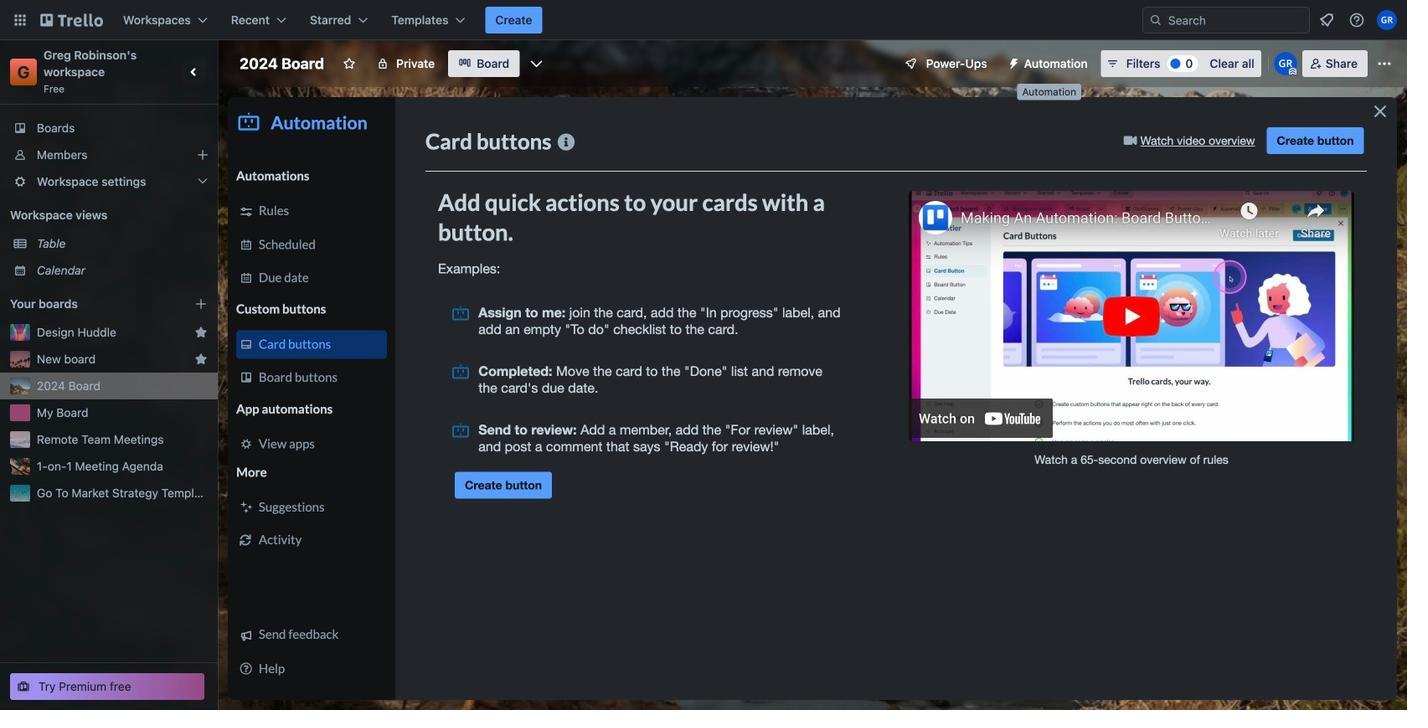 Task type: describe. For each thing, give the bounding box(es) containing it.
workspace navigation collapse icon image
[[183, 60, 206, 84]]

show menu image
[[1377, 55, 1394, 72]]

1 starred icon image from the top
[[194, 326, 208, 339]]

sm image
[[1001, 50, 1025, 74]]

primary element
[[0, 0, 1408, 40]]

Search field
[[1143, 7, 1311, 34]]

greg robinson (gregrobinson96) image
[[1378, 10, 1398, 30]]

customize views image
[[528, 55, 545, 72]]

add board image
[[194, 297, 208, 311]]



Task type: locate. For each thing, give the bounding box(es) containing it.
greg robinson (gregrobinson96) image
[[1274, 52, 1298, 75]]

Board name text field
[[231, 50, 333, 77]]

2 starred icon image from the top
[[194, 353, 208, 366]]

search image
[[1150, 13, 1163, 27]]

0 notifications image
[[1317, 10, 1337, 30]]

your boards with 7 items element
[[10, 294, 169, 314]]

1 vertical spatial starred icon image
[[194, 353, 208, 366]]

0 vertical spatial starred icon image
[[194, 326, 208, 339]]

starred icon image
[[194, 326, 208, 339], [194, 353, 208, 366]]

back to home image
[[40, 7, 103, 34]]

this member is an admin of this board. image
[[1289, 68, 1297, 75]]

star or unstar board image
[[343, 57, 356, 70]]

open information menu image
[[1349, 12, 1366, 28]]

tooltip
[[1018, 84, 1082, 100]]



Task type: vqa. For each thing, say whether or not it's contained in the screenshot.
selva264 (selva264) icon S
no



